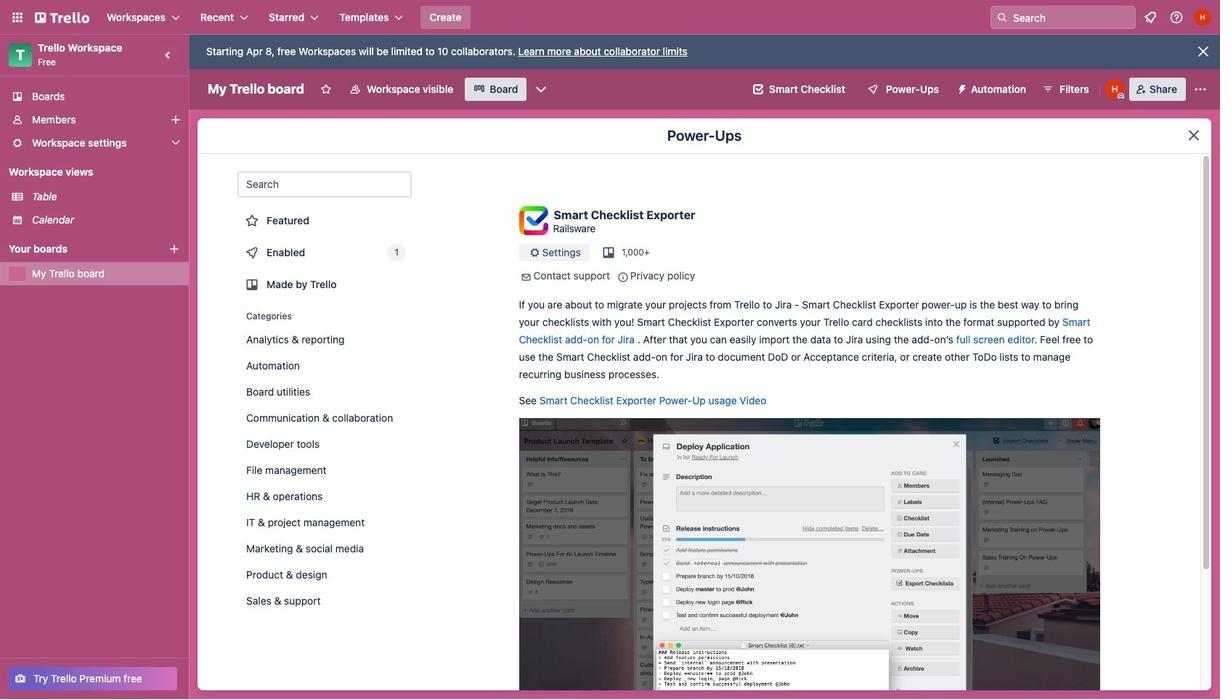 Task type: locate. For each thing, give the bounding box(es) containing it.
0 horizontal spatial sm image
[[519, 270, 534, 285]]

Board name text field
[[201, 78, 312, 101]]

star or unstar board image
[[320, 84, 332, 95]]

0 vertical spatial howard (howard38800628) image
[[1195, 9, 1212, 26]]

2 sm image from the left
[[616, 270, 631, 285]]

sm image
[[951, 78, 971, 98], [528, 246, 542, 260]]

0 horizontal spatial sm image
[[528, 246, 542, 260]]

sm image
[[519, 270, 534, 285], [616, 270, 631, 285]]

1 horizontal spatial howard (howard38800628) image
[[1195, 9, 1212, 26]]

add board image
[[169, 243, 180, 255]]

0 notifications image
[[1142, 9, 1160, 26]]

1 vertical spatial sm image
[[528, 246, 542, 260]]

1 vertical spatial howard (howard38800628) image
[[1105, 79, 1125, 100]]

smart checklist icon image
[[754, 84, 764, 94]]

howard (howard38800628) image
[[1195, 9, 1212, 26], [1105, 79, 1125, 100]]

1 horizontal spatial sm image
[[951, 78, 971, 98]]

Search text field
[[237, 171, 412, 198]]

show menu image
[[1194, 82, 1208, 97]]

1 horizontal spatial sm image
[[616, 270, 631, 285]]

Search field
[[1009, 7, 1136, 28]]



Task type: describe. For each thing, give the bounding box(es) containing it.
0 vertical spatial sm image
[[951, 78, 971, 98]]

your boards with 1 items element
[[9, 241, 147, 258]]

open information menu image
[[1170, 10, 1184, 25]]

smart checklist exporter power-up image
[[519, 419, 1100, 700]]

customize views image
[[534, 82, 549, 97]]

howard (howard38800628) image inside primary element
[[1195, 9, 1212, 26]]

1 sm image from the left
[[519, 270, 534, 285]]

back to home image
[[35, 6, 89, 29]]

this member is an admin of this board. image
[[1118, 93, 1125, 100]]

primary element
[[0, 0, 1221, 35]]

workspace navigation collapse icon image
[[158, 45, 179, 65]]

0 horizontal spatial howard (howard38800628) image
[[1105, 79, 1125, 100]]

search image
[[997, 12, 1009, 23]]



Task type: vqa. For each thing, say whether or not it's contained in the screenshot.
the bottommost projects
no



